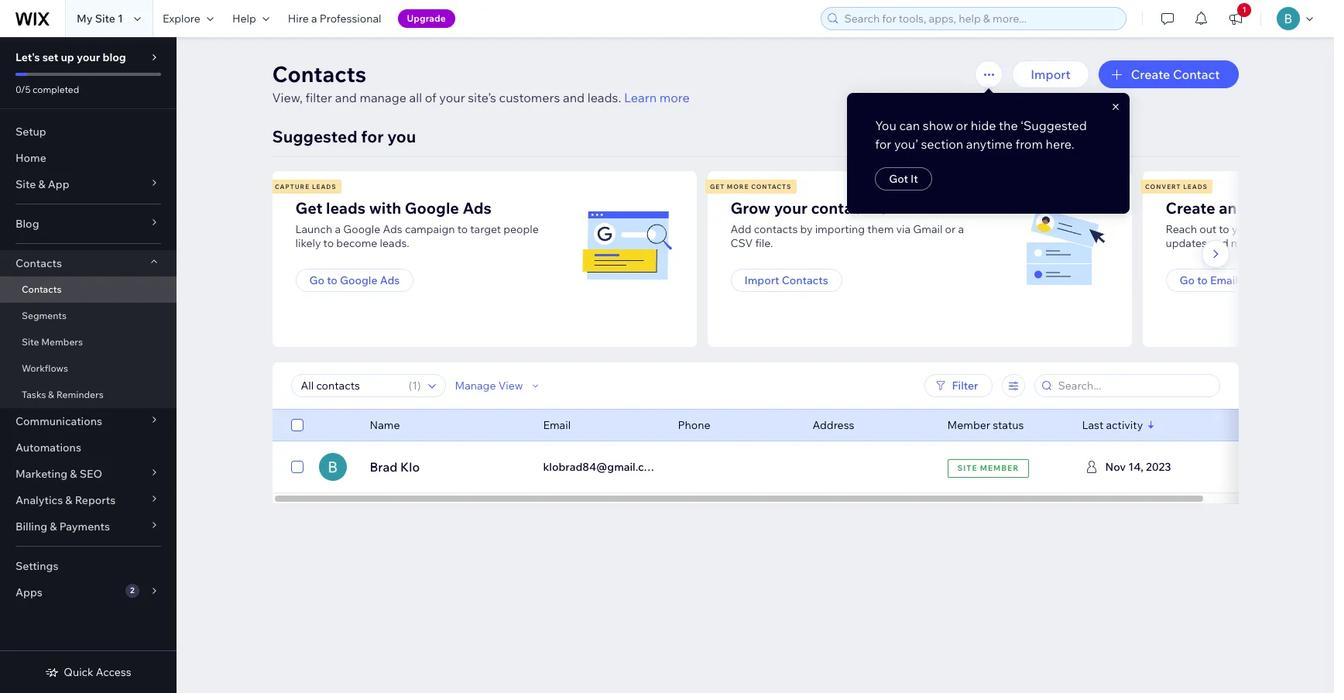 Task type: describe. For each thing, give the bounding box(es) containing it.
show
[[923, 118, 953, 133]]

address
[[813, 418, 855, 432]]

professional
[[320, 12, 381, 26]]

access
[[96, 665, 131, 679]]

0 vertical spatial member
[[948, 418, 991, 432]]

for inside you can show or hide the 'suggested for you' section anytime from here.
[[875, 136, 892, 152]]

0 horizontal spatial email
[[543, 418, 571, 432]]

1 inside button
[[1243, 5, 1247, 15]]

convert
[[1145, 183, 1181, 191]]

to left target
[[457, 222, 468, 236]]

create contact button
[[1099, 60, 1239, 88]]

reminders
[[56, 389, 104, 400]]

brad
[[370, 459, 398, 475]]

all
[[409, 90, 422, 105]]

a inside grow your contact list add contacts by importing them via gmail or a csv file.
[[958, 222, 964, 236]]

marketing & seo button
[[0, 461, 177, 487]]

with inside get leads with google ads launch a google ads campaign to target people likely to become leads.
[[369, 198, 401, 218]]

site for site members
[[22, 336, 39, 348]]

leads for get
[[312, 183, 337, 191]]

to inside 'create an email campai reach out to your subscribers with'
[[1219, 222, 1230, 236]]

capture leads
[[275, 183, 337, 191]]

them
[[867, 222, 894, 236]]

my
[[77, 12, 93, 26]]

marketing inside button
[[1241, 273, 1293, 287]]

here.
[[1046, 136, 1075, 152]]

list containing get leads with google ads
[[270, 171, 1334, 347]]

14,
[[1129, 460, 1144, 474]]

customers
[[499, 90, 560, 105]]

to inside button
[[327, 273, 338, 287]]

upgrade button
[[398, 9, 455, 28]]

quick
[[64, 665, 93, 679]]

(
[[409, 379, 412, 393]]

grow your contact list add contacts by importing them via gmail or a csv file.
[[731, 198, 964, 250]]

& for billing
[[50, 520, 57, 534]]

a inside get leads with google ads launch a google ads campaign to target people likely to become leads.
[[335, 222, 341, 236]]

quick access button
[[45, 665, 131, 679]]

or inside you can show or hide the 'suggested for you' section anytime from here.
[[956, 118, 968, 133]]

quick access
[[64, 665, 131, 679]]

let's
[[15, 50, 40, 64]]

payments
[[59, 520, 110, 534]]

import button
[[1012, 60, 1089, 88]]

0 horizontal spatial a
[[311, 12, 317, 26]]

contacts view, filter and manage all of your site's customers and leads. learn more
[[272, 60, 690, 105]]

list
[[871, 198, 894, 218]]

create contact
[[1131, 67, 1220, 82]]

get
[[295, 198, 323, 218]]

automations link
[[0, 434, 177, 461]]

get
[[710, 183, 725, 191]]

hire a professional link
[[279, 0, 391, 37]]

import contacts button
[[731, 269, 842, 292]]

email
[[1241, 198, 1281, 218]]

automations
[[15, 441, 81, 455]]

2023
[[1146, 460, 1171, 474]]

contacts
[[754, 222, 798, 236]]

analytics & reports
[[15, 493, 116, 507]]

suggested for you
[[272, 126, 416, 146]]

contacts inside contacts link
[[22, 283, 62, 295]]

0/5
[[15, 84, 30, 95]]

learn
[[624, 90, 657, 105]]

import for import
[[1031, 67, 1071, 82]]

leads. inside contacts view, filter and manage all of your site's customers and leads. learn more
[[588, 90, 621, 105]]

manage
[[455, 379, 496, 393]]

subscribers
[[1257, 222, 1316, 236]]

filter
[[952, 379, 979, 393]]

csv
[[731, 236, 753, 250]]

settings link
[[0, 553, 177, 579]]

go for create
[[1180, 273, 1195, 287]]

with inside 'create an email campai reach out to your subscribers with'
[[1318, 222, 1334, 236]]

to inside button
[[1197, 273, 1208, 287]]

marketing & seo
[[15, 467, 102, 481]]

& for tasks
[[48, 389, 54, 400]]

you
[[875, 118, 897, 133]]

klo
[[400, 459, 420, 475]]

member status
[[948, 418, 1024, 432]]

apps
[[15, 585, 42, 599]]

you
[[387, 126, 416, 146]]

your inside grow your contact list add contacts by importing them via gmail or a csv file.
[[774, 198, 808, 218]]

your inside contacts view, filter and manage all of your site's customers and leads. learn more
[[439, 90, 465, 105]]

billing
[[15, 520, 47, 534]]

email inside go to email marketing button
[[1210, 273, 1238, 287]]

nov 14, 2023
[[1106, 460, 1171, 474]]

home link
[[0, 145, 177, 171]]

segments link
[[0, 303, 177, 329]]

got it button
[[875, 167, 932, 191]]

blog
[[15, 217, 39, 231]]

last activity
[[1082, 418, 1143, 432]]

create for contact
[[1131, 67, 1171, 82]]

contacts inside the contacts popup button
[[15, 256, 62, 270]]

hide
[[971, 118, 996, 133]]

tasks & reminders
[[22, 389, 104, 400]]

billing & payments
[[15, 520, 110, 534]]

create an email campai reach out to your subscribers with
[[1166, 198, 1334, 250]]

Search... field
[[1054, 375, 1215, 397]]

help
[[232, 12, 256, 26]]

your inside sidebar element
[[77, 50, 100, 64]]

contact
[[1173, 67, 1220, 82]]

0 vertical spatial google
[[405, 198, 459, 218]]

of
[[425, 90, 437, 105]]

1 vertical spatial ads
[[383, 222, 403, 236]]

site for site member
[[958, 463, 978, 473]]

contacts link
[[0, 276, 177, 303]]

up
[[61, 50, 74, 64]]

create for an
[[1166, 198, 1216, 218]]

phone
[[678, 418, 711, 432]]

( 1 )
[[409, 379, 421, 393]]

contact
[[811, 198, 868, 218]]

become
[[336, 236, 377, 250]]

hire a professional
[[288, 12, 381, 26]]

& for analytics
[[65, 493, 72, 507]]

target
[[470, 222, 501, 236]]

sidebar element
[[0, 37, 177, 693]]

leads
[[326, 198, 366, 218]]

0 vertical spatial ads
[[463, 198, 492, 218]]

brad klo
[[370, 459, 420, 475]]

help button
[[223, 0, 279, 37]]

1 and from the left
[[335, 90, 357, 105]]

or inside grow your contact list add contacts by importing them via gmail or a csv file.
[[945, 222, 956, 236]]

status
[[993, 418, 1024, 432]]



Task type: locate. For each thing, give the bounding box(es) containing it.
import inside list
[[745, 273, 780, 287]]

get leads with google ads launch a google ads campaign to target people likely to become leads.
[[295, 198, 539, 250]]

None checkbox
[[291, 416, 303, 434], [291, 458, 303, 476], [291, 416, 303, 434], [291, 458, 303, 476]]

filter button
[[924, 374, 992, 397]]

2
[[130, 585, 134, 596]]

your up contacts
[[774, 198, 808, 218]]

to right out
[[1219, 222, 1230, 236]]

create up reach
[[1166, 198, 1216, 218]]

0 horizontal spatial leads.
[[380, 236, 410, 250]]

file.
[[755, 236, 773, 250]]

1 horizontal spatial 1
[[412, 379, 417, 393]]

& inside popup button
[[38, 177, 45, 191]]

you'
[[894, 136, 918, 152]]

Unsaved view field
[[296, 375, 404, 397]]

0 horizontal spatial leads
[[312, 183, 337, 191]]

1 leads from the left
[[312, 183, 337, 191]]

0 vertical spatial view
[[498, 379, 523, 393]]

& inside dropdown button
[[65, 493, 72, 507]]

0 horizontal spatial and
[[335, 90, 357, 105]]

2 horizontal spatial 1
[[1243, 5, 1247, 15]]

site members
[[22, 336, 83, 348]]

contacts up filter on the top left of the page
[[272, 60, 367, 88]]

likely
[[295, 236, 321, 250]]

& left seo on the left bottom
[[70, 467, 77, 481]]

an
[[1219, 198, 1237, 218]]

0 horizontal spatial go
[[309, 273, 324, 287]]

&
[[38, 177, 45, 191], [48, 389, 54, 400], [70, 467, 77, 481], [65, 493, 72, 507], [50, 520, 57, 534]]

via
[[896, 222, 911, 236]]

create
[[1131, 67, 1171, 82], [1166, 198, 1216, 218]]

or left hide on the top right of page
[[956, 118, 968, 133]]

0 vertical spatial leads.
[[588, 90, 621, 105]]

hire
[[288, 12, 309, 26]]

site for site & app
[[15, 177, 36, 191]]

go for get
[[309, 273, 324, 287]]

view right nov
[[1131, 459, 1160, 475]]

a down leads
[[335, 222, 341, 236]]

a
[[311, 12, 317, 26], [335, 222, 341, 236], [958, 222, 964, 236]]

go to google ads button
[[295, 269, 414, 292]]

got
[[889, 172, 908, 186]]

site down "segments"
[[22, 336, 39, 348]]

marketing down the subscribers on the right
[[1241, 273, 1293, 287]]

0 vertical spatial create
[[1131, 67, 1171, 82]]

grow
[[731, 198, 771, 218]]

1 go from the left
[[309, 273, 324, 287]]

google inside button
[[340, 273, 378, 287]]

to down out
[[1197, 273, 1208, 287]]

create left the contact
[[1131, 67, 1171, 82]]

site down member status
[[958, 463, 978, 473]]

list
[[270, 171, 1334, 347]]

0 vertical spatial import
[[1031, 67, 1071, 82]]

to right 'likely'
[[323, 236, 334, 250]]

people
[[504, 222, 539, 236]]

members
[[41, 336, 83, 348]]

create inside 'create an email campai reach out to your subscribers with'
[[1166, 198, 1216, 218]]

site's
[[468, 90, 496, 105]]

go inside button
[[1180, 273, 1195, 287]]

view right manage
[[498, 379, 523, 393]]

your down an
[[1232, 222, 1255, 236]]

contacts down by
[[782, 273, 828, 287]]

marketing
[[1241, 273, 1293, 287], [15, 467, 68, 481]]

1 vertical spatial or
[[945, 222, 956, 236]]

more
[[660, 90, 690, 105]]

1 horizontal spatial go
[[1180, 273, 1195, 287]]

1 horizontal spatial a
[[335, 222, 341, 236]]

blog button
[[0, 211, 177, 237]]

your right of
[[439, 90, 465, 105]]

'suggested
[[1021, 118, 1087, 133]]

1 vertical spatial with
[[1318, 222, 1334, 236]]

with right leads
[[369, 198, 401, 218]]

1 vertical spatial member
[[980, 463, 1019, 473]]

site member
[[958, 463, 1019, 473]]

can
[[900, 118, 920, 133]]

site
[[95, 12, 115, 26], [15, 177, 36, 191], [22, 336, 39, 348], [958, 463, 978, 473]]

upgrade
[[407, 12, 446, 24]]

leads. left learn
[[588, 90, 621, 105]]

a right hire at the top
[[311, 12, 317, 26]]

& left reports
[[65, 493, 72, 507]]

view
[[498, 379, 523, 393], [1131, 459, 1160, 475]]

and right filter on the top left of the page
[[335, 90, 357, 105]]

create inside 'button'
[[1131, 67, 1171, 82]]

0 vertical spatial with
[[369, 198, 401, 218]]

member left status
[[948, 418, 991, 432]]

home
[[15, 151, 46, 165]]

1 horizontal spatial email
[[1210, 273, 1238, 287]]

go down reach
[[1180, 273, 1195, 287]]

ads inside go to google ads button
[[380, 273, 400, 287]]

1 vertical spatial email
[[543, 418, 571, 432]]

1 vertical spatial create
[[1166, 198, 1216, 218]]

your inside 'create an email campai reach out to your subscribers with'
[[1232, 222, 1255, 236]]

member down status
[[980, 463, 1019, 473]]

activity
[[1106, 418, 1143, 432]]

learn more button
[[624, 88, 690, 107]]

1 vertical spatial marketing
[[15, 467, 68, 481]]

for down you
[[875, 136, 892, 152]]

site inside popup button
[[15, 177, 36, 191]]

email
[[1210, 273, 1238, 287], [543, 418, 571, 432]]

1 horizontal spatial with
[[1318, 222, 1334, 236]]

and right 'customers'
[[563, 90, 585, 105]]

1 horizontal spatial leads.
[[588, 90, 621, 105]]

leads. right become
[[380, 236, 410, 250]]

view link
[[1112, 453, 1178, 481]]

tasks & reminders link
[[0, 382, 177, 408]]

email up klobrad84@gmail.com
[[543, 418, 571, 432]]

import for import contacts
[[745, 273, 780, 287]]

my site 1
[[77, 12, 123, 26]]

import up 'suggested
[[1031, 67, 1071, 82]]

site right my
[[95, 12, 115, 26]]

& inside popup button
[[50, 520, 57, 534]]

0 horizontal spatial view
[[498, 379, 523, 393]]

contacts down the blog
[[15, 256, 62, 270]]

2 vertical spatial google
[[340, 273, 378, 287]]

0 vertical spatial marketing
[[1241, 273, 1293, 287]]

2 and from the left
[[563, 90, 585, 105]]

contacts up "segments"
[[22, 283, 62, 295]]

add
[[731, 222, 752, 236]]

brad klo image
[[319, 453, 347, 481]]

with
[[369, 198, 401, 218], [1318, 222, 1334, 236]]

)
[[417, 379, 421, 393]]

workflows
[[22, 362, 68, 374]]

& inside "dropdown button"
[[70, 467, 77, 481]]

go to email marketing button
[[1166, 269, 1307, 292]]

0 horizontal spatial 1
[[118, 12, 123, 26]]

1 vertical spatial import
[[745, 273, 780, 287]]

0 horizontal spatial import
[[745, 273, 780, 287]]

Search for tools, apps, help & more... field
[[840, 8, 1121, 29]]

site down home
[[15, 177, 36, 191]]

2 vertical spatial ads
[[380, 273, 400, 287]]

nov
[[1106, 460, 1126, 474]]

go to google ads
[[309, 273, 400, 287]]

and
[[335, 90, 357, 105], [563, 90, 585, 105]]

marketing up analytics
[[15, 467, 68, 481]]

campai
[[1284, 198, 1334, 218]]

2 leads from the left
[[1184, 183, 1208, 191]]

google up campaign
[[405, 198, 459, 218]]

analytics & reports button
[[0, 487, 177, 513]]

0 vertical spatial or
[[956, 118, 968, 133]]

0 horizontal spatial marketing
[[15, 467, 68, 481]]

or right gmail
[[945, 222, 956, 236]]

go inside button
[[309, 273, 324, 287]]

1 horizontal spatial import
[[1031, 67, 1071, 82]]

leads for create
[[1184, 183, 1208, 191]]

site & app
[[15, 177, 69, 191]]

analytics
[[15, 493, 63, 507]]

to down become
[[327, 273, 338, 287]]

ads left campaign
[[383, 222, 403, 236]]

2 horizontal spatial a
[[958, 222, 964, 236]]

2 go from the left
[[1180, 273, 1195, 287]]

view,
[[272, 90, 303, 105]]

seo
[[80, 467, 102, 481]]

from
[[1016, 136, 1043, 152]]

1 horizontal spatial marketing
[[1241, 273, 1293, 287]]

& right tasks at left
[[48, 389, 54, 400]]

0 horizontal spatial with
[[369, 198, 401, 218]]

0 horizontal spatial for
[[361, 126, 384, 146]]

1 vertical spatial leads.
[[380, 236, 410, 250]]

a right gmail
[[958, 222, 964, 236]]

0/5 completed
[[15, 84, 79, 95]]

leads up get
[[312, 183, 337, 191]]

go
[[309, 273, 324, 287], [1180, 273, 1195, 287]]

filter
[[306, 90, 332, 105]]

1 horizontal spatial leads
[[1184, 183, 1208, 191]]

1 horizontal spatial view
[[1131, 459, 1160, 475]]

ads down get leads with google ads launch a google ads campaign to target people likely to become leads.
[[380, 273, 400, 287]]

leads right the convert
[[1184, 183, 1208, 191]]

app
[[48, 177, 69, 191]]

go down 'likely'
[[309, 273, 324, 287]]

1 horizontal spatial and
[[563, 90, 585, 105]]

setup link
[[0, 118, 177, 145]]

launch
[[295, 222, 333, 236]]

billing & payments button
[[0, 513, 177, 540]]

email down out
[[1210, 273, 1238, 287]]

gmail
[[913, 222, 943, 236]]

contacts inside contacts view, filter and manage all of your site's customers and leads. learn more
[[272, 60, 367, 88]]

import down file.
[[745, 273, 780, 287]]

klobrad84@gmail.com
[[543, 460, 660, 474]]

1 vertical spatial google
[[343, 222, 381, 236]]

ads up target
[[463, 198, 492, 218]]

& right billing
[[50, 520, 57, 534]]

section
[[921, 136, 964, 152]]

leads. inside get leads with google ads launch a google ads campaign to target people likely to become leads.
[[380, 236, 410, 250]]

reports
[[75, 493, 116, 507]]

google down leads
[[343, 222, 381, 236]]

campaign
[[405, 222, 455, 236]]

out
[[1200, 222, 1217, 236]]

set
[[42, 50, 58, 64]]

marketing inside "dropdown button"
[[15, 467, 68, 481]]

0 vertical spatial email
[[1210, 273, 1238, 287]]

blog
[[103, 50, 126, 64]]

got it
[[889, 172, 918, 186]]

1 horizontal spatial for
[[875, 136, 892, 152]]

setup
[[15, 125, 46, 139]]

ads
[[463, 198, 492, 218], [383, 222, 403, 236], [380, 273, 400, 287]]

get more contacts
[[710, 183, 792, 191]]

with down "campai"
[[1318, 222, 1334, 236]]

& for site
[[38, 177, 45, 191]]

contacts inside import contacts button
[[782, 273, 828, 287]]

contacts
[[751, 183, 792, 191]]

& for marketing
[[70, 467, 77, 481]]

for left you
[[361, 126, 384, 146]]

1 button
[[1219, 0, 1253, 37]]

your right up
[[77, 50, 100, 64]]

google down become
[[340, 273, 378, 287]]

site members link
[[0, 329, 177, 355]]

1 vertical spatial view
[[1131, 459, 1160, 475]]

& left app
[[38, 177, 45, 191]]



Task type: vqa. For each thing, say whether or not it's contained in the screenshot.
YOUR in the "Contacts View, filter and manage all of your site's customers and leads. Learn more"
yes



